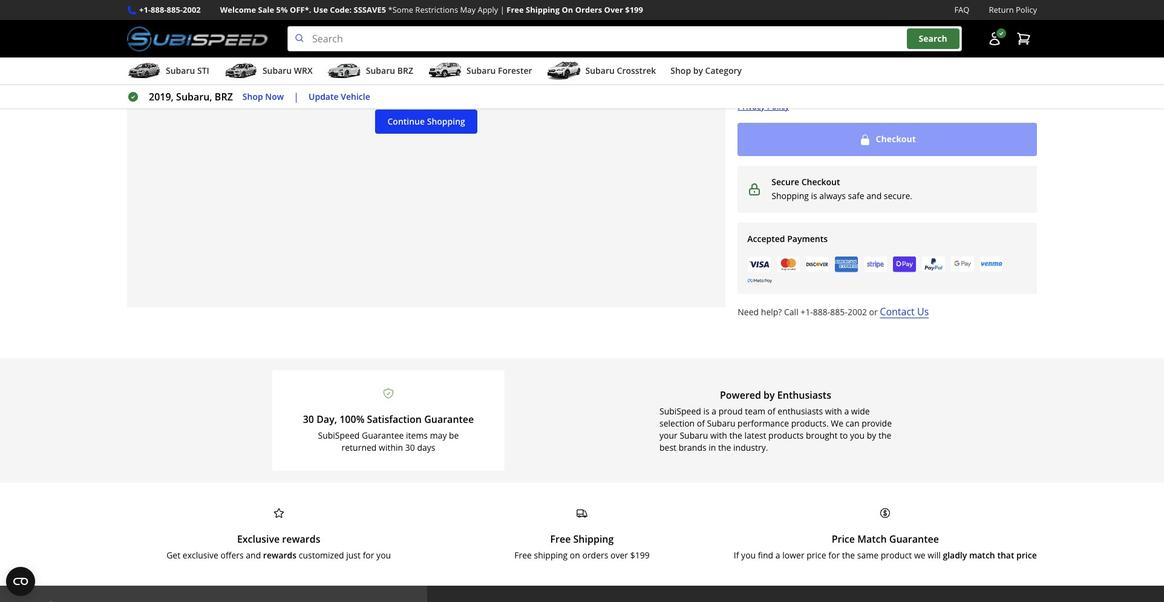 Task type: locate. For each thing, give the bounding box(es) containing it.
$199
[[625, 4, 643, 15], [630, 550, 650, 561]]

shop now
[[243, 91, 284, 102]]

1 vertical spatial is
[[811, 190, 817, 201]]

shopping
[[427, 115, 465, 127], [772, 190, 809, 201]]

and right safe
[[867, 190, 882, 201]]

free right apply
[[507, 4, 524, 15]]

1 horizontal spatial 885-
[[830, 306, 848, 318]]

1 horizontal spatial 30
[[405, 442, 415, 453]]

and
[[771, 68, 784, 79], [867, 190, 882, 201], [246, 550, 261, 561]]

0 vertical spatial is
[[447, 87, 453, 98]]

exclusive rewards image
[[273, 507, 285, 519]]

team
[[745, 406, 765, 417]]

of
[[768, 406, 776, 417], [697, 418, 705, 429]]

checkout up the secure.
[[876, 133, 916, 145]]

you inside exclusive rewards get exclusive offers and rewards customized just for you
[[376, 550, 391, 561]]

2 price from the left
[[1017, 550, 1037, 561]]

30 down items
[[405, 442, 415, 453]]

calculated
[[807, 68, 842, 79]]

0 horizontal spatial a
[[712, 406, 717, 417]]

1 vertical spatial subispeed
[[318, 430, 360, 441]]

for
[[363, 550, 374, 561], [829, 550, 840, 561]]

885- left or on the right of the page
[[830, 306, 848, 318]]

subaru up your
[[366, 65, 395, 76]]

1 vertical spatial shop
[[243, 91, 263, 102]]

by inside dropdown button
[[693, 65, 703, 76]]

welcome
[[220, 4, 256, 15]]

for right just on the bottom left
[[363, 550, 374, 561]]

885-
[[167, 4, 183, 15], [830, 306, 848, 318]]

checkout up always
[[802, 176, 840, 188]]

rewards down exclusive
[[263, 550, 297, 561]]

1 vertical spatial 2002
[[848, 306, 867, 318]]

888- inside need help? call +1-888-885-2002 or contact us
[[813, 306, 831, 318]]

subaru left sti
[[166, 65, 195, 76]]

1 horizontal spatial by
[[764, 389, 775, 402]]

2 vertical spatial and
[[246, 550, 261, 561]]

1 horizontal spatial checkout
[[876, 133, 916, 145]]

your shopping cart is empty.
[[370, 87, 483, 98]]

checkout
[[876, 133, 916, 145], [802, 176, 840, 188]]

0 vertical spatial shop
[[671, 65, 691, 76]]

0 vertical spatial policy
[[1016, 4, 1037, 15]]

is left always
[[811, 190, 817, 201]]

2 vertical spatial guarantee
[[889, 533, 939, 546]]

0 horizontal spatial shipping
[[526, 4, 560, 15]]

subaru up now
[[263, 65, 292, 76]]

policy inside return policy link
[[1016, 4, 1037, 15]]

a right the find
[[776, 550, 780, 561]]

day,
[[317, 413, 337, 426]]

2 horizontal spatial you
[[850, 430, 865, 441]]

0 vertical spatial 885-
[[167, 4, 183, 15]]

0 horizontal spatial shopping
[[427, 115, 465, 127]]

free up shipping on the left of page
[[550, 533, 571, 546]]

1 horizontal spatial you
[[741, 550, 756, 561]]

subispeed
[[660, 406, 701, 417], [318, 430, 360, 441]]

and inside exclusive rewards get exclusive offers and rewards customized just for you
[[246, 550, 261, 561]]

and left taxes
[[771, 68, 784, 79]]

2002 up subispeed logo
[[183, 4, 201, 15]]

wide
[[851, 406, 870, 417]]

0 vertical spatial brz
[[397, 65, 413, 76]]

us
[[917, 305, 929, 319]]

you right just on the bottom left
[[376, 550, 391, 561]]

guarantee
[[424, 413, 474, 426], [362, 430, 404, 441], [889, 533, 939, 546]]

performance
[[738, 418, 789, 429]]

the inside price match guarantee if you find a lower price for the same product we will gladly match that price
[[842, 550, 855, 561]]

1 horizontal spatial 2002
[[848, 306, 867, 318]]

2 horizontal spatial guarantee
[[889, 533, 939, 546]]

subaru left crosstrek
[[586, 65, 615, 76]]

for down price
[[829, 550, 840, 561]]

888- up subispeed logo
[[151, 4, 167, 15]]

shop now link
[[243, 90, 284, 104]]

may
[[430, 430, 447, 441]]

can
[[846, 418, 860, 429]]

shop inside dropdown button
[[671, 65, 691, 76]]

shop
[[671, 65, 691, 76], [243, 91, 263, 102]]

and inside secure checkout shopping is always safe and secure.
[[867, 190, 882, 201]]

1 horizontal spatial +1-
[[801, 306, 813, 318]]

888-
[[151, 4, 167, 15], [813, 306, 831, 318]]

1 vertical spatial |
[[294, 90, 299, 104]]

guarantee inside price match guarantee if you find a lower price for the same product we will gladly match that price
[[889, 533, 939, 546]]

crosstrek
[[617, 65, 656, 76]]

1 vertical spatial free
[[550, 533, 571, 546]]

privacy
[[738, 101, 765, 112]]

shopping inside button
[[427, 115, 465, 127]]

restrictions
[[415, 4, 458, 15]]

is right cart
[[447, 87, 453, 98]]

subispeed down day,
[[318, 430, 360, 441]]

1 horizontal spatial shopping
[[772, 190, 809, 201]]

with up we
[[825, 406, 842, 417]]

2 vertical spatial by
[[867, 430, 876, 441]]

shipping up "orders"
[[573, 533, 614, 546]]

2 horizontal spatial is
[[811, 190, 817, 201]]

return policy link
[[989, 4, 1037, 16]]

policy inside privacy policy link
[[767, 101, 789, 112]]

return policy
[[989, 4, 1037, 15]]

and down exclusive
[[246, 550, 261, 561]]

shipping up privacy
[[738, 68, 768, 79]]

888- right 'call'
[[813, 306, 831, 318]]

for inside price match guarantee if you find a lower price for the same product we will gladly match that price
[[829, 550, 840, 561]]

1 horizontal spatial policy
[[1016, 4, 1037, 15]]

you down can
[[850, 430, 865, 441]]

offers
[[221, 550, 244, 561]]

0 vertical spatial of
[[768, 406, 776, 417]]

a
[[712, 406, 717, 417], [844, 406, 849, 417], [776, 550, 780, 561]]

exclusive
[[183, 550, 218, 561]]

2 horizontal spatial and
[[867, 190, 882, 201]]

0 horizontal spatial and
[[246, 550, 261, 561]]

0 vertical spatial $199
[[625, 4, 643, 15]]

0 vertical spatial +1-
[[139, 4, 151, 15]]

on
[[562, 4, 573, 15]]

subispeed up selection
[[660, 406, 701, 417]]

2 vertical spatial is
[[704, 406, 710, 417]]

brz up shopping
[[397, 65, 413, 76]]

1 horizontal spatial and
[[771, 68, 784, 79]]

0 horizontal spatial for
[[363, 550, 374, 561]]

guarantee up the within
[[362, 430, 404, 441]]

+1- inside need help? call +1-888-885-2002 or contact us
[[801, 306, 813, 318]]

of up performance
[[768, 406, 776, 417]]

in
[[709, 442, 716, 453]]

by up the team
[[764, 389, 775, 402]]

privacy policy
[[738, 101, 789, 112]]

0 horizontal spatial brz
[[215, 90, 233, 104]]

best
[[660, 442, 677, 453]]

search input field
[[288, 26, 962, 52]]

match
[[969, 550, 995, 561]]

1 horizontal spatial price
[[1017, 550, 1037, 561]]

with
[[825, 406, 842, 417], [710, 430, 727, 441]]

2 horizontal spatial shipping
[[738, 68, 768, 79]]

brz right subaru,
[[215, 90, 233, 104]]

powered
[[720, 389, 761, 402]]

with up in
[[710, 430, 727, 441]]

subaru sti button
[[127, 60, 209, 84]]

1 vertical spatial 885-
[[830, 306, 848, 318]]

the up industry.
[[730, 430, 743, 441]]

a left proud
[[712, 406, 717, 417]]

is inside secure checkout shopping is always safe and secure.
[[811, 190, 817, 201]]

2002 inside +1-888-885-2002 link
[[183, 4, 201, 15]]

1 vertical spatial by
[[764, 389, 775, 402]]

subaru forester
[[467, 65, 532, 76]]

shipping left on
[[526, 4, 560, 15]]

1 vertical spatial brz
[[215, 90, 233, 104]]

0 vertical spatial 888-
[[151, 4, 167, 15]]

0 vertical spatial and
[[771, 68, 784, 79]]

30 left day,
[[303, 413, 314, 426]]

0 horizontal spatial checkout
[[802, 176, 840, 188]]

may
[[460, 4, 476, 15]]

0 horizontal spatial shop
[[243, 91, 263, 102]]

faq
[[955, 4, 970, 15]]

continue shopping button
[[375, 109, 477, 134]]

checkout inside secure checkout shopping is always safe and secure.
[[802, 176, 840, 188]]

0 vertical spatial shopping
[[427, 115, 465, 127]]

1 horizontal spatial a
[[776, 550, 780, 561]]

shopping down cart
[[427, 115, 465, 127]]

1 for from the left
[[363, 550, 374, 561]]

a subaru sti thumbnail image image
[[127, 62, 161, 80]]

venmo image
[[980, 256, 1004, 273]]

the
[[730, 430, 743, 441], [879, 430, 892, 441], [718, 442, 731, 453], [842, 550, 855, 561]]

category
[[705, 65, 742, 76]]

1 horizontal spatial 888-
[[813, 306, 831, 318]]

you
[[850, 430, 865, 441], [376, 550, 391, 561], [741, 550, 756, 561]]

1 vertical spatial 888-
[[813, 306, 831, 318]]

shop left category
[[671, 65, 691, 76]]

2 horizontal spatial by
[[867, 430, 876, 441]]

match
[[858, 533, 887, 546]]

1 horizontal spatial |
[[500, 4, 505, 15]]

or
[[869, 306, 878, 318]]

a up can
[[844, 406, 849, 417]]

2002
[[183, 4, 201, 15], [848, 306, 867, 318]]

products
[[769, 430, 804, 441]]

| right now
[[294, 90, 299, 104]]

guarantee up we
[[889, 533, 939, 546]]

0 horizontal spatial +1-
[[139, 4, 151, 15]]

1 vertical spatial and
[[867, 190, 882, 201]]

2 for from the left
[[829, 550, 840, 561]]

1 vertical spatial $199
[[630, 550, 650, 561]]

brz
[[397, 65, 413, 76], [215, 90, 233, 104]]

orders
[[582, 550, 608, 561]]

a subaru crosstrek thumbnail image image
[[547, 62, 581, 80]]

gladly
[[943, 550, 967, 561]]

googlepay image
[[951, 256, 975, 273]]

1 vertical spatial 30
[[405, 442, 415, 453]]

1 vertical spatial policy
[[767, 101, 789, 112]]

brought
[[806, 430, 838, 441]]

price match guarantee image
[[879, 507, 892, 519]]

guarantee up be
[[424, 413, 474, 426]]

+1-888-885-2002 link
[[139, 4, 201, 16]]

1 vertical spatial guarantee
[[362, 430, 404, 441]]

days
[[417, 442, 435, 453]]

subispeed inside 30 day, 100% satisfaction guarantee subispeed guarantee items may be returned within 30 days
[[318, 430, 360, 441]]

0 vertical spatial shipping
[[526, 4, 560, 15]]

subaru crosstrek button
[[547, 60, 656, 84]]

now
[[265, 91, 284, 102]]

you right if
[[741, 550, 756, 561]]

of right selection
[[697, 418, 705, 429]]

rewards up the customized
[[282, 533, 320, 546]]

price right lower
[[807, 550, 826, 561]]

policy right privacy
[[767, 101, 789, 112]]

1 horizontal spatial shop
[[671, 65, 691, 76]]

+1- right 'call'
[[801, 306, 813, 318]]

| right apply
[[500, 4, 505, 15]]

1 vertical spatial checkout
[[802, 176, 840, 188]]

free
[[507, 4, 524, 15], [550, 533, 571, 546], [515, 550, 532, 561]]

subaru wrx
[[263, 65, 313, 76]]

policy right return on the top of the page
[[1016, 4, 1037, 15]]

0 horizontal spatial with
[[710, 430, 727, 441]]

cart
[[430, 87, 445, 98]]

brands
[[679, 442, 707, 453]]

0 horizontal spatial 885-
[[167, 4, 183, 15]]

0 horizontal spatial by
[[693, 65, 703, 76]]

by for powered
[[764, 389, 775, 402]]

1 horizontal spatial with
[[825, 406, 842, 417]]

off*.
[[290, 4, 311, 15]]

is left proud
[[704, 406, 710, 417]]

subaru up brands
[[680, 430, 708, 441]]

2002 inside need help? call +1-888-885-2002 or contact us
[[848, 306, 867, 318]]

1 vertical spatial shopping
[[772, 190, 809, 201]]

1 vertical spatial with
[[710, 430, 727, 441]]

for for exclusive rewards
[[363, 550, 374, 561]]

welcome sale 5% off*. use code: sssave5 *some restrictions may apply | free shipping on orders over $199
[[220, 4, 643, 15]]

1 price from the left
[[807, 550, 826, 561]]

0 vertical spatial subispeed
[[660, 406, 701, 417]]

2002 left or on the right of the page
[[848, 306, 867, 318]]

0 horizontal spatial price
[[807, 550, 826, 561]]

1 horizontal spatial subispeed
[[660, 406, 701, 417]]

0 vertical spatial checkout
[[876, 133, 916, 145]]

0 horizontal spatial 2002
[[183, 4, 201, 15]]

is for empty.
[[447, 87, 453, 98]]

get
[[167, 550, 180, 561]]

powered by enthusiasts subispeed is a proud team of enthusiasts with a wide selection of subaru performance products. we can provide your subaru with the latest products brought to you by the best brands in the industry.
[[660, 389, 892, 453]]

0 horizontal spatial |
[[294, 90, 299, 104]]

by for shop
[[693, 65, 703, 76]]

for inside exclusive rewards get exclusive offers and rewards customized just for you
[[363, 550, 374, 561]]

0 vertical spatial 2002
[[183, 4, 201, 15]]

is
[[447, 87, 453, 98], [811, 190, 817, 201], [704, 406, 710, 417]]

0 horizontal spatial is
[[447, 87, 453, 98]]

shopping down secure
[[772, 190, 809, 201]]

a subaru forester thumbnail image image
[[428, 62, 462, 80]]

the down price
[[842, 550, 855, 561]]

+1- up subispeed logo
[[139, 4, 151, 15]]

by down provide
[[867, 430, 876, 441]]

1 vertical spatial of
[[697, 418, 705, 429]]

shopping
[[391, 87, 427, 98]]

subaru up empty.
[[467, 65, 496, 76]]

subaru crosstrek
[[586, 65, 656, 76]]

0 vertical spatial 30
[[303, 413, 314, 426]]

0 vertical spatial guarantee
[[424, 413, 474, 426]]

0 horizontal spatial subispeed
[[318, 430, 360, 441]]

0 vertical spatial by
[[693, 65, 703, 76]]

+1-
[[139, 4, 151, 15], [801, 306, 813, 318]]

0 horizontal spatial policy
[[767, 101, 789, 112]]

price right that
[[1017, 550, 1037, 561]]

the right in
[[718, 442, 731, 453]]

stripe image
[[864, 256, 888, 273]]

2 vertical spatial shipping
[[573, 533, 614, 546]]

885- up subispeed logo
[[167, 4, 183, 15]]

by left category
[[693, 65, 703, 76]]

free left shipping on the left of page
[[515, 550, 532, 561]]

1 horizontal spatial is
[[704, 406, 710, 417]]

1 horizontal spatial shipping
[[573, 533, 614, 546]]

shop for shop now
[[243, 91, 263, 102]]

shop left now
[[243, 91, 263, 102]]

0 horizontal spatial you
[[376, 550, 391, 561]]



Task type: describe. For each thing, give the bounding box(es) containing it.
sale
[[258, 4, 274, 15]]

subaru forester button
[[428, 60, 532, 84]]

0 horizontal spatial guarantee
[[362, 430, 404, 441]]

satisfaction
[[367, 413, 422, 426]]

we
[[831, 418, 844, 429]]

checkout
[[853, 68, 885, 79]]

2019, subaru, brz
[[149, 90, 233, 104]]

2019,
[[149, 90, 174, 104]]

customized
[[299, 550, 344, 561]]

over
[[604, 4, 623, 15]]

that
[[998, 550, 1015, 561]]

1 horizontal spatial of
[[768, 406, 776, 417]]

2 horizontal spatial a
[[844, 406, 849, 417]]

metapay image
[[748, 279, 772, 283]]

a inside price match guarantee if you find a lower price for the same product we will gladly match that price
[[776, 550, 780, 561]]

provide
[[862, 418, 892, 429]]

returned
[[342, 442, 377, 453]]

forester
[[498, 65, 532, 76]]

30 day, 100% satisfaction guarantee subispeed guarantee items may be returned within 30 days
[[303, 413, 474, 453]]

items
[[406, 430, 428, 441]]

you inside powered by enthusiasts subispeed is a proud team of enthusiasts with a wide selection of subaru performance products. we can provide your subaru with the latest products brought to you by the best brands in the industry.
[[850, 430, 865, 441]]

subispeed logo image
[[127, 26, 268, 52]]

shipping
[[534, 550, 568, 561]]

shop for shop by category
[[671, 65, 691, 76]]

enthusiasts
[[778, 406, 823, 417]]

lower
[[783, 550, 805, 561]]

exclusive rewards get exclusive offers and rewards customized just for you
[[167, 533, 391, 561]]

subispeed inside powered by enthusiasts subispeed is a proud team of enthusiasts with a wide selection of subaru performance products. we can provide your subaru with the latest products brought to you by the best brands in the industry.
[[660, 406, 701, 417]]

empty.
[[455, 87, 483, 98]]

secure checkout shopping is always safe and secure.
[[772, 176, 913, 201]]

proud
[[719, 406, 743, 417]]

contact us link
[[880, 305, 929, 319]]

you inside price match guarantee if you find a lower price for the same product we will gladly match that price
[[741, 550, 756, 561]]

on
[[570, 550, 580, 561]]

open widget image
[[6, 567, 35, 596]]

policy for privacy policy
[[767, 101, 789, 112]]

code:
[[330, 4, 352, 15]]

safe
[[848, 190, 865, 201]]

payments
[[787, 233, 828, 244]]

button image
[[988, 32, 1002, 46]]

0 vertical spatial free
[[507, 4, 524, 15]]

sti
[[197, 65, 209, 76]]

0 vertical spatial with
[[825, 406, 842, 417]]

we
[[914, 550, 926, 561]]

100%
[[340, 413, 365, 426]]

at
[[844, 68, 851, 79]]

0 vertical spatial rewards
[[282, 533, 320, 546]]

find
[[758, 550, 773, 561]]

help?
[[761, 306, 782, 318]]

subaru for subaru sti
[[166, 65, 195, 76]]

need
[[738, 306, 759, 318]]

*some
[[388, 4, 413, 15]]

same
[[857, 550, 879, 561]]

shoppay image
[[893, 256, 917, 273]]

amex image
[[835, 256, 859, 273]]

0 horizontal spatial 888-
[[151, 4, 167, 15]]

885- inside need help? call +1-888-885-2002 or contact us
[[830, 306, 848, 318]]

price match guarantee if you find a lower price for the same product we will gladly match that price
[[734, 533, 1037, 561]]

price
[[832, 533, 855, 546]]

continue
[[388, 115, 425, 127]]

a subaru brz thumbnail image image
[[327, 62, 361, 80]]

need help? call +1-888-885-2002 or contact us
[[738, 305, 929, 319]]

your
[[370, 87, 389, 98]]

accepted
[[748, 233, 785, 244]]

subaru wrx button
[[224, 60, 313, 84]]

subaru for subaru brz
[[366, 65, 395, 76]]

+1-888-885-2002
[[139, 4, 201, 15]]

over
[[611, 550, 628, 561]]

sssave5
[[354, 4, 386, 15]]

shop by category
[[671, 65, 742, 76]]

brz inside dropdown button
[[397, 65, 413, 76]]

apply
[[478, 4, 498, 15]]

products.
[[791, 418, 829, 429]]

mastercard image
[[777, 256, 801, 273]]

orders
[[575, 4, 602, 15]]

update
[[309, 91, 339, 102]]

1 horizontal spatial guarantee
[[424, 413, 474, 426]]

$199 inside the free shipping free shipping on orders over $199
[[630, 550, 650, 561]]

update vehicle button
[[309, 90, 370, 104]]

30 day, 100% satisfaction guarantee image
[[382, 388, 395, 400]]

shop by category button
[[671, 60, 742, 84]]

enthusiasts
[[777, 389, 831, 402]]

paypal image
[[922, 256, 946, 273]]

subaru for subaru wrx
[[263, 65, 292, 76]]

update vehicle
[[309, 91, 370, 102]]

1 vertical spatial shipping
[[738, 68, 768, 79]]

return
[[989, 4, 1014, 15]]

shipping inside the free shipping free shipping on orders over $199
[[573, 533, 614, 546]]

subaru sti
[[166, 65, 209, 76]]

0 vertical spatial |
[[500, 4, 505, 15]]

selection
[[660, 418, 695, 429]]

a subaru wrx thumbnail image image
[[224, 62, 258, 80]]

secure
[[772, 176, 799, 188]]

within
[[379, 442, 403, 453]]

subaru down proud
[[707, 418, 736, 429]]

checkout button
[[738, 123, 1037, 156]]

5%
[[276, 4, 288, 15]]

is inside powered by enthusiasts subispeed is a proud team of enthusiasts with a wide selection of subaru performance products. we can provide your subaru with the latest products brought to you by the best brands in the industry.
[[704, 406, 710, 417]]

free shipping free shipping on orders over $199
[[515, 533, 650, 561]]

secure.
[[884, 190, 913, 201]]

free shipping image
[[576, 507, 588, 519]]

visa image
[[748, 256, 772, 273]]

contact
[[880, 305, 915, 319]]

for for price match guarantee
[[829, 550, 840, 561]]

0 horizontal spatial 30
[[303, 413, 314, 426]]

the down provide
[[879, 430, 892, 441]]

1 vertical spatial rewards
[[263, 550, 297, 561]]

to
[[840, 430, 848, 441]]

wrx
[[294, 65, 313, 76]]

exclusive
[[237, 533, 280, 546]]

0 horizontal spatial of
[[697, 418, 705, 429]]

2 vertical spatial free
[[515, 550, 532, 561]]

will
[[928, 550, 941, 561]]

subaru for subaru forester
[[467, 65, 496, 76]]

subaru brz button
[[327, 60, 413, 84]]

checkout inside button
[[876, 133, 916, 145]]

shopping inside secure checkout shopping is always safe and secure.
[[772, 190, 809, 201]]

your
[[660, 430, 678, 441]]

is for always
[[811, 190, 817, 201]]

privacy policy link
[[738, 100, 789, 113]]

subaru for subaru crosstrek
[[586, 65, 615, 76]]

accepted payments
[[748, 233, 828, 244]]

policy for return policy
[[1016, 4, 1037, 15]]

search
[[919, 33, 948, 44]]

industry.
[[733, 442, 768, 453]]

discover image
[[806, 256, 830, 273]]



Task type: vqa. For each thing, say whether or not it's contained in the screenshot.
30 day, 100% satisfaction guarantee Image
yes



